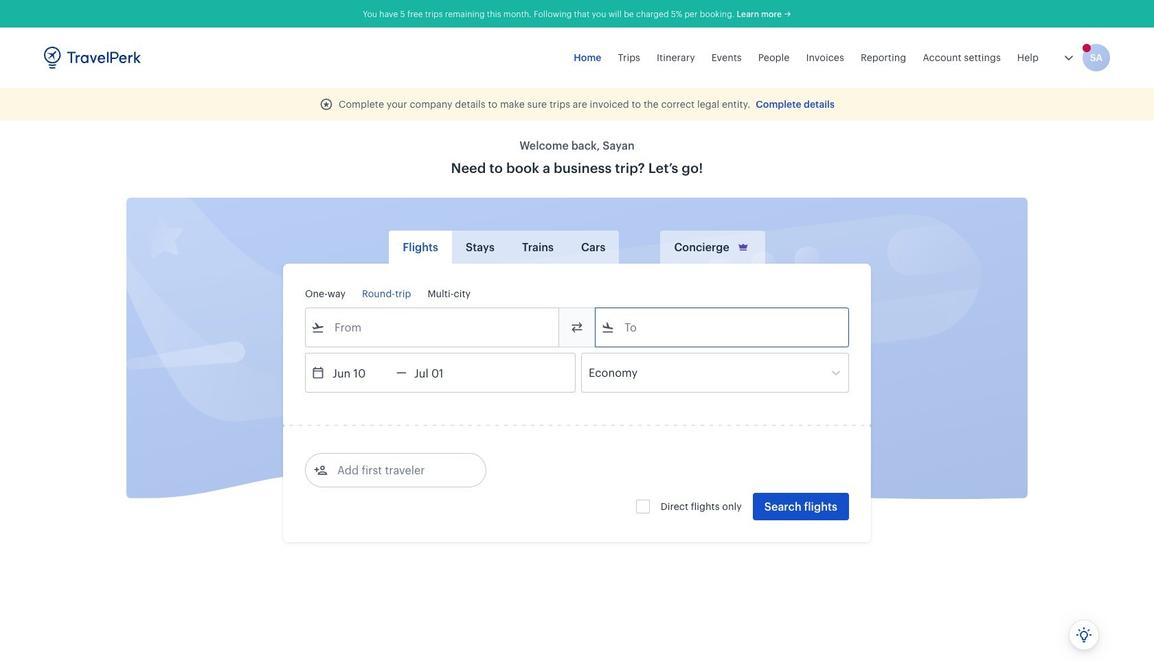 Task type: vqa. For each thing, say whether or not it's contained in the screenshot.
Move forward to switch to the next month. icon
no



Task type: describe. For each thing, give the bounding box(es) containing it.
To search field
[[615, 317, 831, 339]]

From search field
[[325, 317, 541, 339]]

Depart text field
[[325, 354, 397, 393]]



Task type: locate. For each thing, give the bounding box(es) containing it.
Add first traveler search field
[[328, 460, 471, 482]]

Return text field
[[407, 354, 478, 393]]



